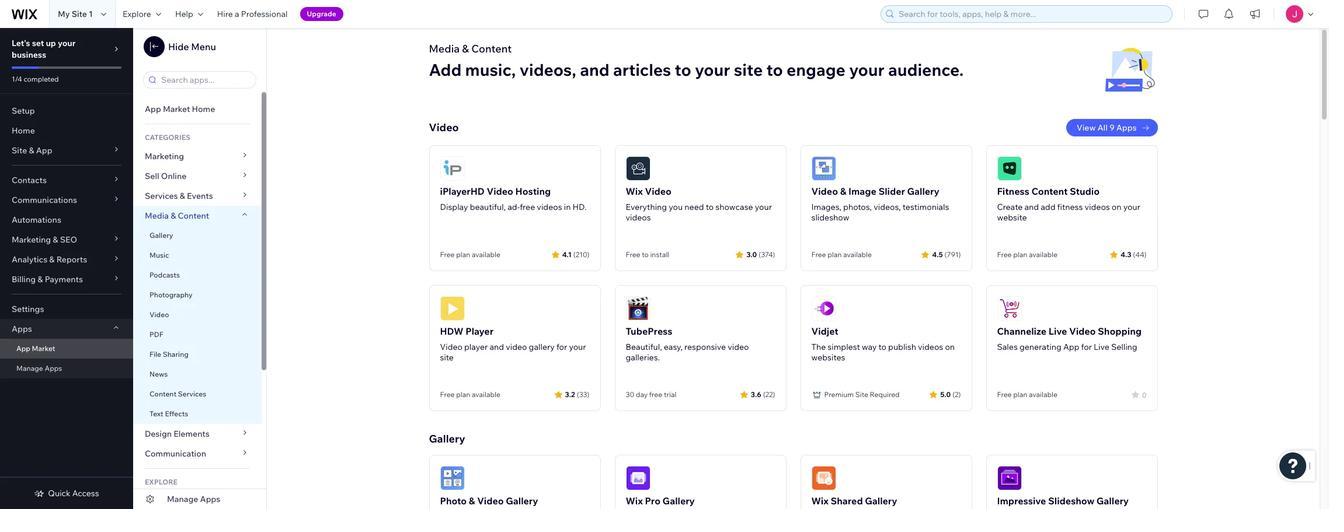Task type: describe. For each thing, give the bounding box(es) containing it.
required
[[870, 391, 900, 399]]

video right photo
[[477, 496, 504, 508]]

marketing for marketing
[[145, 151, 184, 162]]

upgrade button
[[300, 7, 343, 21]]

upgrade
[[307, 9, 336, 18]]

to inside wix video everything you need to showcase your videos
[[706, 202, 714, 213]]

testimonials
[[903, 202, 949, 213]]

& for marketing & seo
[[53, 235, 58, 245]]

Search apps... field
[[158, 72, 252, 88]]

you
[[669, 202, 683, 213]]

impressive slideshow gallery
[[997, 496, 1129, 508]]

videos inside 'vidjet the simplest way to publish videos on websites'
[[918, 342, 943, 353]]

your inside let's set up your business
[[58, 38, 76, 48]]

free plan available for video
[[812, 251, 872, 259]]

studio
[[1070, 186, 1100, 197]]

sidebar element containing hide menu
[[133, 28, 267, 510]]

& for photo & video gallery
[[469, 496, 475, 508]]

videos, inside video & image slider gallery images, photos, videos, testimonials slideshow
[[874, 202, 901, 213]]

channelize live video shopping logo image
[[997, 297, 1022, 321]]

analytics & reports button
[[0, 250, 133, 270]]

content up gallery link at the left of the page
[[178, 211, 209, 221]]

app market
[[16, 345, 55, 353]]

professional
[[241, 9, 288, 19]]

video up pdf on the left
[[150, 311, 169, 319]]

video inside the channelize live video shopping sales generating app for live selling
[[1069, 326, 1096, 338]]

selling
[[1111, 342, 1138, 353]]

content inside "media & content add music, videos, and articles to your site to engage your audience."
[[471, 42, 512, 55]]

your inside fitness content studio create and add fitness videos on your website
[[1123, 202, 1141, 213]]

hdw player logo image
[[440, 297, 465, 321]]

free for fitness content studio
[[997, 251, 1012, 259]]

wix video everything you need to showcase your videos
[[626, 186, 772, 223]]

billing
[[12, 274, 36, 285]]

& for billing & payments
[[38, 274, 43, 285]]

1/4
[[12, 75, 22, 84]]

to left engage
[[767, 60, 783, 80]]

plan for hdw
[[456, 391, 470, 399]]

& for media & content
[[171, 211, 176, 221]]

access
[[72, 489, 99, 499]]

quick access button
[[34, 489, 99, 499]]

video inside tubepress beautiful, easy, responsive video galleries.
[[728, 342, 749, 353]]

wix for wix shared gallery
[[812, 496, 829, 508]]

photography
[[150, 291, 192, 300]]

images,
[[812, 202, 842, 213]]

wix shared gallery
[[812, 496, 897, 508]]

gallery
[[529, 342, 555, 353]]

all
[[1098, 123, 1108, 133]]

0 horizontal spatial live
[[1049, 326, 1067, 338]]

gallery link
[[133, 226, 262, 246]]

hosting
[[515, 186, 551, 197]]

3.6 (22)
[[751, 390, 775, 399]]

impressive slideshow gallery logo image
[[997, 467, 1022, 491]]

4.1 (210)
[[562, 250, 590, 259]]

wix for wix pro gallery
[[626, 496, 643, 508]]

available for display
[[472, 251, 500, 259]]

vidjet the simplest way to publish videos on websites
[[812, 326, 955, 363]]

Search for tools, apps, help & more... field
[[895, 6, 1169, 22]]

0 horizontal spatial manage
[[16, 364, 43, 373]]

analytics
[[12, 255, 47, 265]]

to inside 'vidjet the simplest way to publish videos on websites'
[[879, 342, 887, 353]]

4.1
[[562, 250, 572, 259]]

communications
[[12, 195, 77, 206]]

publish
[[888, 342, 916, 353]]

up
[[46, 38, 56, 48]]

view all 9 apps
[[1077, 123, 1137, 133]]

fitness content studio logo image
[[997, 157, 1022, 181]]

slideshow
[[812, 213, 849, 223]]

wix video logo image
[[626, 157, 650, 181]]

wix for wix video everything you need to showcase your videos
[[626, 186, 643, 197]]

wix pro gallery
[[626, 496, 695, 508]]

contacts
[[12, 175, 47, 186]]

services inside "link"
[[145, 191, 178, 201]]

videos, inside "media & content add music, videos, and articles to your site to engage your audience."
[[520, 60, 576, 80]]

1 vertical spatial manage apps link
[[133, 490, 266, 510]]

sharing
[[163, 350, 189, 359]]

(791)
[[945, 250, 961, 259]]

music link
[[133, 246, 262, 266]]

file
[[150, 350, 161, 359]]

videos inside fitness content studio create and add fitness videos on your website
[[1085, 202, 1110, 213]]

apps inside the view all 9 apps link
[[1117, 123, 1137, 133]]

app inside the channelize live video shopping sales generating app for live selling
[[1063, 342, 1079, 353]]

free inside iplayerhd video hosting display beautiful, ad-free videos in hd.
[[520, 202, 535, 213]]

news
[[150, 370, 168, 379]]

content services link
[[133, 385, 262, 405]]

online
[[161, 171, 187, 182]]

media & content add music, videos, and articles to your site to engage your audience.
[[429, 42, 964, 80]]

1 vertical spatial manage
[[167, 495, 198, 505]]

vidjet logo image
[[812, 297, 836, 321]]

marketing for marketing & seo
[[12, 235, 51, 245]]

the
[[812, 342, 826, 353]]

channelize
[[997, 326, 1047, 338]]

premium
[[824, 391, 854, 399]]

slideshow
[[1048, 496, 1095, 508]]

site for my
[[72, 9, 87, 19]]

simplest
[[828, 342, 860, 353]]

0 horizontal spatial home
[[12, 126, 35, 136]]

site inside popup button
[[12, 145, 27, 156]]

media for media & content add music, videos, and articles to your site to engage your audience.
[[429, 42, 460, 55]]

free to install
[[626, 251, 670, 259]]

iplayerhd
[[440, 186, 485, 197]]

slider
[[879, 186, 905, 197]]

communication
[[145, 449, 208, 460]]

app inside app market link
[[16, 345, 30, 353]]

3.2 (33)
[[565, 390, 590, 399]]

file sharing link
[[133, 345, 262, 365]]

photo & video gallery
[[440, 496, 538, 508]]

to right articles
[[675, 60, 691, 80]]

business
[[12, 50, 46, 60]]

video inside hdw player video player and video gallery for your site
[[440, 342, 463, 353]]

0 vertical spatial manage apps link
[[0, 359, 133, 379]]

media for media & content
[[145, 211, 169, 221]]

free for channelize live video shopping
[[997, 391, 1012, 399]]

app market home link
[[133, 99, 262, 119]]

fitness
[[997, 186, 1030, 197]]

1 vertical spatial free
[[649, 391, 662, 399]]

your inside wix video everything you need to showcase your videos
[[755, 202, 772, 213]]

site inside "media & content add music, videos, and articles to your site to engage your audience."
[[734, 60, 763, 80]]

reports
[[56, 255, 87, 265]]

& for services & events
[[180, 191, 185, 201]]

4.3 (44)
[[1121, 250, 1147, 259]]

a
[[235, 9, 239, 19]]

audience.
[[888, 60, 964, 80]]

available for create
[[1029, 251, 1058, 259]]

to left the install
[[642, 251, 649, 259]]

design
[[145, 429, 172, 440]]

view all 9 apps link
[[1066, 119, 1158, 137]]

channelize live video shopping sales generating app for live selling
[[997, 326, 1142, 353]]

photo
[[440, 496, 467, 508]]

free plan available for iplayerhd
[[440, 251, 500, 259]]

quick
[[48, 489, 70, 499]]

hide
[[168, 41, 189, 53]]

in
[[564, 202, 571, 213]]

free for hdw player
[[440, 391, 455, 399]]

home link
[[0, 121, 133, 141]]

contacts button
[[0, 171, 133, 190]]

sidebar element containing let's set up your business
[[0, 28, 133, 510]]

need
[[685, 202, 704, 213]]

9
[[1110, 123, 1115, 133]]

tubepress logo image
[[626, 297, 650, 321]]

hire a professional
[[217, 9, 288, 19]]

available for shopping
[[1029, 391, 1058, 399]]

marketing & seo button
[[0, 230, 133, 250]]



Task type: vqa. For each thing, say whether or not it's contained in the screenshot.


Task type: locate. For each thing, give the bounding box(es) containing it.
site & app button
[[0, 141, 133, 161]]

free plan available down website
[[997, 251, 1058, 259]]

wix shared gallery logo image
[[812, 467, 836, 491]]

(374)
[[759, 250, 775, 259]]

wix
[[626, 186, 643, 197], [626, 496, 643, 508], [812, 496, 829, 508]]

plan down slideshow on the top
[[828, 251, 842, 259]]

for left selling
[[1081, 342, 1092, 353]]

on inside 'vidjet the simplest way to publish videos on websites'
[[945, 342, 955, 353]]

free plan available down player
[[440, 391, 500, 399]]

site & app
[[12, 145, 52, 156]]

on
[[1112, 202, 1122, 213], [945, 342, 955, 353]]

market
[[163, 104, 190, 114], [32, 345, 55, 353]]

market for app market home
[[163, 104, 190, 114]]

for for player
[[557, 342, 567, 353]]

1 horizontal spatial media
[[429, 42, 460, 55]]

automations link
[[0, 210, 133, 230]]

wix up everything
[[626, 186, 643, 197]]

my
[[58, 9, 70, 19]]

my site 1
[[58, 9, 93, 19]]

and inside "media & content add music, videos, and articles to your site to engage your audience."
[[580, 60, 610, 80]]

content inside fitness content studio create and add fitness videos on your website
[[1032, 186, 1068, 197]]

available for player
[[472, 391, 500, 399]]

and left add
[[1025, 202, 1039, 213]]

1 horizontal spatial video
[[728, 342, 749, 353]]

events
[[187, 191, 213, 201]]

for for live
[[1081, 342, 1092, 353]]

site for premium
[[855, 391, 868, 399]]

add
[[1041, 202, 1056, 213]]

manage apps link down explore
[[133, 490, 266, 510]]

1 horizontal spatial and
[[580, 60, 610, 80]]

0 vertical spatial market
[[163, 104, 190, 114]]

and inside hdw player video player and video gallery for your site
[[490, 342, 504, 353]]

apps right 9
[[1117, 123, 1137, 133]]

videos right "publish"
[[918, 342, 943, 353]]

4.5 (791)
[[932, 250, 961, 259]]

videos
[[537, 202, 562, 213], [1085, 202, 1110, 213], [626, 213, 651, 223], [918, 342, 943, 353]]

0 horizontal spatial for
[[557, 342, 567, 353]]

1 vertical spatial media
[[145, 211, 169, 221]]

market inside app market link
[[32, 345, 55, 353]]

1 sidebar element from the left
[[0, 28, 133, 510]]

your inside hdw player video player and video gallery for your site
[[569, 342, 586, 353]]

add
[[429, 60, 462, 80]]

1 horizontal spatial for
[[1081, 342, 1092, 353]]

site inside hdw player video player and video gallery for your site
[[440, 353, 454, 363]]

& for analytics & reports
[[49, 255, 55, 265]]

wix down wix shared gallery logo
[[812, 496, 829, 508]]

free for video & image slider gallery
[[812, 251, 826, 259]]

& inside "media & content add music, videos, and articles to your site to engage your audience."
[[462, 42, 469, 55]]

video inside video & image slider gallery images, photos, videos, testimonials slideshow
[[812, 186, 838, 197]]

video right "responsive"
[[728, 342, 749, 353]]

for inside the channelize live video shopping sales generating app for live selling
[[1081, 342, 1092, 353]]

4.3
[[1121, 250, 1131, 259]]

media inside sidebar element
[[145, 211, 169, 221]]

to right need
[[706, 202, 714, 213]]

market up categories
[[163, 104, 190, 114]]

free plan available for fitness
[[997, 251, 1058, 259]]

0 vertical spatial live
[[1049, 326, 1067, 338]]

market for app market
[[32, 345, 55, 353]]

& left seo
[[53, 235, 58, 245]]

1 horizontal spatial market
[[163, 104, 190, 114]]

and for hdw player
[[490, 342, 504, 353]]

videos down studio at right top
[[1085, 202, 1110, 213]]

& left events
[[180, 191, 185, 201]]

manage
[[16, 364, 43, 373], [167, 495, 198, 505]]

setup
[[12, 106, 35, 116]]

text effects link
[[133, 405, 262, 425]]

available
[[472, 251, 500, 259], [843, 251, 872, 259], [1029, 251, 1058, 259], [472, 391, 500, 399], [1029, 391, 1058, 399]]

apps down "settings"
[[12, 324, 32, 335]]

media inside "media & content add music, videos, and articles to your site to engage your audience."
[[429, 42, 460, 55]]

way
[[862, 342, 877, 353]]

on inside fitness content studio create and add fitness videos on your website
[[1112, 202, 1122, 213]]

photo & video gallery logo image
[[440, 467, 465, 491]]

app down "settings"
[[16, 345, 30, 353]]

video inside hdw player video player and video gallery for your site
[[506, 342, 527, 353]]

& down services & events
[[171, 211, 176, 221]]

1 vertical spatial marketing
[[12, 235, 51, 245]]

0 horizontal spatial site
[[440, 353, 454, 363]]

vidjet
[[812, 326, 838, 338]]

market inside 'app market home' link
[[163, 104, 190, 114]]

0 vertical spatial services
[[145, 191, 178, 201]]

for right gallery
[[557, 342, 567, 353]]

free plan available
[[440, 251, 500, 259], [812, 251, 872, 259], [997, 251, 1058, 259], [440, 391, 500, 399], [997, 391, 1058, 399]]

app inside "site & app" popup button
[[36, 145, 52, 156]]

1 vertical spatial market
[[32, 345, 55, 353]]

1 horizontal spatial manage apps
[[167, 495, 220, 505]]

0 horizontal spatial video
[[506, 342, 527, 353]]

wix pro gallery logo image
[[626, 467, 650, 491]]

app up categories
[[145, 104, 161, 114]]

shopping
[[1098, 326, 1142, 338]]

videos inside wix video everything you need to showcase your videos
[[626, 213, 651, 223]]

free for wix video
[[626, 251, 640, 259]]

hdw
[[440, 326, 464, 338]]

app market home
[[145, 104, 215, 114]]

help button
[[168, 0, 210, 28]]

market down apps dropdown button
[[32, 345, 55, 353]]

free down hosting
[[520, 202, 535, 213]]

video left the shopping
[[1069, 326, 1096, 338]]

services down news link
[[178, 390, 206, 399]]

& for video & image slider gallery images, photos, videos, testimonials slideshow
[[840, 186, 847, 197]]

home down setup
[[12, 126, 35, 136]]

0 vertical spatial home
[[192, 104, 215, 114]]

& inside "link"
[[180, 191, 185, 201]]

and left articles
[[580, 60, 610, 80]]

1 vertical spatial home
[[12, 126, 35, 136]]

iplayerhd video hosting display beautiful, ad-free videos in hd.
[[440, 186, 587, 213]]

videos up free to install
[[626, 213, 651, 223]]

manage apps down app market
[[16, 364, 62, 373]]

payments
[[45, 274, 83, 285]]

& right billing
[[38, 274, 43, 285]]

0 horizontal spatial and
[[490, 342, 504, 353]]

hire
[[217, 9, 233, 19]]

apps
[[1117, 123, 1137, 133], [12, 324, 32, 335], [45, 364, 62, 373], [200, 495, 220, 505]]

0 vertical spatial manage apps
[[16, 364, 62, 373]]

video down hdw
[[440, 342, 463, 353]]

& for site & app
[[29, 145, 34, 156]]

your
[[58, 38, 76, 48], [695, 60, 730, 80], [849, 60, 885, 80], [755, 202, 772, 213], [1123, 202, 1141, 213], [569, 342, 586, 353]]

2 video from the left
[[728, 342, 749, 353]]

for inside hdw player video player and video gallery for your site
[[557, 342, 567, 353]]

0 horizontal spatial manage apps
[[16, 364, 62, 373]]

beautiful,
[[626, 342, 662, 353]]

0 vertical spatial media
[[429, 42, 460, 55]]

for
[[557, 342, 567, 353], [1081, 342, 1092, 353]]

plan for fitness
[[1013, 251, 1027, 259]]

0 vertical spatial site
[[734, 60, 763, 80]]

app
[[145, 104, 161, 114], [36, 145, 52, 156], [1063, 342, 1079, 353], [16, 345, 30, 353]]

free plan available down display
[[440, 251, 500, 259]]

video up everything
[[645, 186, 672, 197]]

video inside wix video everything you need to showcase your videos
[[645, 186, 672, 197]]

& left image
[[840, 186, 847, 197]]

video & image slider gallery logo image
[[812, 157, 836, 181]]

content services
[[150, 390, 206, 399]]

app down home link
[[36, 145, 52, 156]]

1 for from the left
[[557, 342, 567, 353]]

video left gallery
[[506, 342, 527, 353]]

& for media & content add music, videos, and articles to your site to engage your audience.
[[462, 42, 469, 55]]

plan down website
[[1013, 251, 1027, 259]]

available down player
[[472, 391, 500, 399]]

site up contacts
[[12, 145, 27, 156]]

podcasts link
[[133, 266, 262, 286]]

apps down app market link
[[45, 364, 62, 373]]

1 vertical spatial services
[[178, 390, 206, 399]]

apps button
[[0, 319, 133, 339]]

media down services & events
[[145, 211, 169, 221]]

billing & payments button
[[0, 270, 133, 290]]

wix inside wix video everything you need to showcase your videos
[[626, 186, 643, 197]]

2 horizontal spatial site
[[855, 391, 868, 399]]

app right generating
[[1063, 342, 1079, 353]]

2 for from the left
[[1081, 342, 1092, 353]]

30 day free trial
[[626, 391, 677, 399]]

elements
[[174, 429, 210, 440]]

& right photo
[[469, 496, 475, 508]]

3.0
[[747, 250, 757, 259]]

video up "images,"
[[812, 186, 838, 197]]

display
[[440, 202, 468, 213]]

free plan available for hdw
[[440, 391, 500, 399]]

&
[[462, 42, 469, 55], [29, 145, 34, 156], [840, 186, 847, 197], [180, 191, 185, 201], [171, 211, 176, 221], [53, 235, 58, 245], [49, 255, 55, 265], [38, 274, 43, 285], [469, 496, 475, 508]]

1 horizontal spatial site
[[734, 60, 763, 80]]

videos inside iplayerhd video hosting display beautiful, ad-free videos in hd.
[[537, 202, 562, 213]]

view
[[1077, 123, 1096, 133]]

fitness content studio create and add fitness videos on your website
[[997, 186, 1141, 223]]

& up contacts
[[29, 145, 34, 156]]

marketing up analytics
[[12, 235, 51, 245]]

1 horizontal spatial free
[[649, 391, 662, 399]]

1/4 completed
[[12, 75, 59, 84]]

services down 'sell online' at the left of page
[[145, 191, 178, 201]]

free right day
[[649, 391, 662, 399]]

& left the reports
[[49, 255, 55, 265]]

website
[[997, 213, 1027, 223]]

music
[[150, 251, 169, 260]]

(33)
[[577, 390, 590, 399]]

2 sidebar element from the left
[[133, 28, 267, 510]]

free
[[520, 202, 535, 213], [649, 391, 662, 399]]

0 vertical spatial site
[[72, 9, 87, 19]]

galleries.
[[626, 353, 660, 363]]

0 horizontal spatial site
[[12, 145, 27, 156]]

help
[[175, 9, 193, 19]]

impressive
[[997, 496, 1046, 508]]

text
[[150, 410, 163, 419]]

wix left pro
[[626, 496, 643, 508]]

live left selling
[[1094, 342, 1110, 353]]

plan down player
[[456, 391, 470, 399]]

marketing inside the marketing & seo dropdown button
[[12, 235, 51, 245]]

setup link
[[0, 101, 133, 121]]

1 horizontal spatial site
[[72, 9, 87, 19]]

1 video from the left
[[506, 342, 527, 353]]

1 horizontal spatial videos,
[[874, 202, 901, 213]]

manage apps link down app market
[[0, 359, 133, 379]]

1 vertical spatial manage apps
[[167, 495, 220, 505]]

5.0 (2)
[[940, 390, 961, 399]]

free plan available down slideshow on the top
[[812, 251, 872, 259]]

to right way
[[879, 342, 887, 353]]

2 vertical spatial and
[[490, 342, 504, 353]]

marketing inside marketing link
[[145, 151, 184, 162]]

videos, down slider
[[874, 202, 901, 213]]

1 horizontal spatial home
[[192, 104, 215, 114]]

manage down app market
[[16, 364, 43, 373]]

manage apps link
[[0, 359, 133, 379], [133, 490, 266, 510]]

available down beautiful,
[[472, 251, 500, 259]]

videos left 'in'
[[537, 202, 562, 213]]

manage apps down explore
[[167, 495, 220, 505]]

content up music,
[[471, 42, 512, 55]]

apps down communication link
[[200, 495, 220, 505]]

plan down display
[[456, 251, 470, 259]]

site left the 1
[[72, 9, 87, 19]]

quick access
[[48, 489, 99, 499]]

content up add
[[1032, 186, 1068, 197]]

5.0
[[940, 390, 951, 399]]

1 vertical spatial site
[[440, 353, 454, 363]]

(2)
[[953, 390, 961, 399]]

photos,
[[843, 202, 872, 213]]

0 horizontal spatial media
[[145, 211, 169, 221]]

home down search apps... field
[[192, 104, 215, 114]]

plan for video
[[828, 251, 842, 259]]

app inside 'app market home' link
[[145, 104, 161, 114]]

free for iplayerhd video hosting
[[440, 251, 455, 259]]

on up the 5.0 (2)
[[945, 342, 955, 353]]

sell
[[145, 171, 159, 182]]

0 vertical spatial and
[[580, 60, 610, 80]]

1 vertical spatial and
[[1025, 202, 1039, 213]]

0 horizontal spatial marketing
[[12, 235, 51, 245]]

video up beautiful,
[[487, 186, 513, 197]]

on right fitness on the right of page
[[1112, 202, 1122, 213]]

explore
[[123, 9, 151, 19]]

4.5
[[932, 250, 943, 259]]

fitness
[[1057, 202, 1083, 213]]

0 vertical spatial videos,
[[520, 60, 576, 80]]

pdf
[[150, 331, 163, 339]]

media & content
[[145, 211, 209, 221]]

plan for iplayerhd
[[456, 251, 470, 259]]

services & events link
[[133, 186, 262, 206]]

marketing down categories
[[145, 151, 184, 162]]

& inside dropdown button
[[53, 235, 58, 245]]

categories
[[145, 133, 190, 142]]

available down slideshow on the top
[[843, 251, 872, 259]]

0 vertical spatial marketing
[[145, 151, 184, 162]]

manage down explore
[[167, 495, 198, 505]]

available down add
[[1029, 251, 1058, 259]]

and inside fitness content studio create and add fitness videos on your website
[[1025, 202, 1039, 213]]

0 horizontal spatial free
[[520, 202, 535, 213]]

media up add
[[429, 42, 460, 55]]

0 vertical spatial manage
[[16, 364, 43, 373]]

plan for channelize
[[1013, 391, 1027, 399]]

to
[[675, 60, 691, 80], [767, 60, 783, 80], [706, 202, 714, 213], [642, 251, 649, 259], [879, 342, 887, 353]]

hd.
[[573, 202, 587, 213]]

seo
[[60, 235, 77, 245]]

websites
[[812, 353, 845, 363]]

and right player
[[490, 342, 504, 353]]

1 vertical spatial site
[[12, 145, 27, 156]]

install
[[650, 251, 670, 259]]

0 horizontal spatial videos,
[[520, 60, 576, 80]]

gallery inside video & image slider gallery images, photos, videos, testimonials slideshow
[[907, 186, 940, 197]]

1 horizontal spatial live
[[1094, 342, 1110, 353]]

0 vertical spatial on
[[1112, 202, 1122, 213]]

1 horizontal spatial manage
[[167, 495, 198, 505]]

live up generating
[[1049, 326, 1067, 338]]

0 vertical spatial free
[[520, 202, 535, 213]]

1 horizontal spatial marketing
[[145, 151, 184, 162]]

videos, right music,
[[520, 60, 576, 80]]

content down news
[[150, 390, 176, 399]]

0 horizontal spatial market
[[32, 345, 55, 353]]

1 vertical spatial on
[[945, 342, 955, 353]]

& inside video & image slider gallery images, photos, videos, testimonials slideshow
[[840, 186, 847, 197]]

iplayerhd video hosting logo image
[[440, 157, 465, 181]]

menu
[[191, 41, 216, 53]]

3.2
[[565, 390, 575, 399]]

services & events
[[145, 191, 213, 201]]

sidebar element
[[0, 28, 133, 510], [133, 28, 267, 510]]

1 vertical spatial live
[[1094, 342, 1110, 353]]

& up music,
[[462, 42, 469, 55]]

video link
[[133, 305, 262, 325]]

and for fitness content studio
[[1025, 202, 1039, 213]]

available down generating
[[1029, 391, 1058, 399]]

everything
[[626, 202, 667, 213]]

2 vertical spatial site
[[855, 391, 868, 399]]

hire a professional link
[[210, 0, 295, 28]]

video inside iplayerhd video hosting display beautiful, ad-free videos in hd.
[[487, 186, 513, 197]]

0 horizontal spatial on
[[945, 342, 955, 353]]

available for slider
[[843, 251, 872, 259]]

(44)
[[1133, 250, 1147, 259]]

site right 'premium'
[[855, 391, 868, 399]]

2 horizontal spatial and
[[1025, 202, 1039, 213]]

ad-
[[508, 202, 520, 213]]

image
[[849, 186, 877, 197]]

video up iplayerhd video hosting logo
[[429, 121, 459, 134]]

free plan available down generating
[[997, 391, 1058, 399]]

free plan available for channelize
[[997, 391, 1058, 399]]

plan down sales
[[1013, 391, 1027, 399]]

apps inside apps dropdown button
[[12, 324, 32, 335]]

1 vertical spatial videos,
[[874, 202, 901, 213]]

news link
[[133, 365, 262, 385]]

1 horizontal spatial on
[[1112, 202, 1122, 213]]



